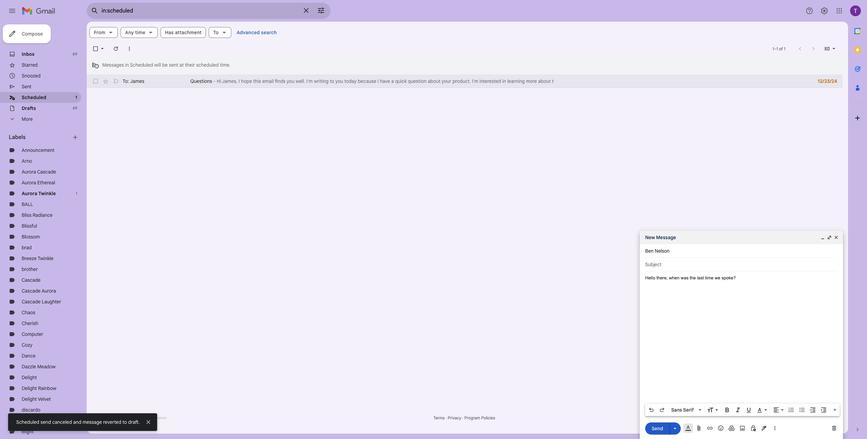 Task type: describe. For each thing, give the bounding box(es) containing it.
time inside popup button
[[135, 29, 145, 36]]

compose
[[22, 31, 43, 37]]

aurora for aurora cascade
[[22, 169, 36, 175]]

new message dialog
[[640, 231, 843, 440]]

twinkle for breeze twinkle
[[38, 256, 53, 262]]

more
[[22, 116, 33, 122]]

computer
[[22, 332, 43, 338]]

sent link
[[22, 84, 31, 90]]

interested
[[480, 78, 501, 84]]

any time button
[[121, 27, 158, 38]]

learning
[[508, 78, 525, 84]]

Search mail text field
[[102, 7, 298, 14]]

computer link
[[22, 332, 43, 338]]

hello there, when was the last time we spoke?
[[646, 276, 736, 281]]

main content containing from
[[87, 22, 848, 434]]

inbox link
[[22, 51, 35, 57]]

0.27
[[92, 423, 100, 428]]

discard draft ‪(⌘⇧d)‬ image
[[831, 426, 838, 432]]

insert photo image
[[739, 426, 746, 432]]

product.
[[453, 78, 471, 84]]

scheduled link
[[22, 95, 46, 101]]

privacy link
[[448, 416, 461, 421]]

to inside main content
[[330, 78, 334, 84]]

brad link
[[22, 245, 32, 251]]

2 i from the left
[[378, 78, 379, 84]]

dance
[[22, 353, 36, 360]]

cherish
[[22, 321, 38, 327]]

dance link
[[22, 353, 36, 360]]

1 i from the left
[[239, 78, 240, 84]]

2 gb from the left
[[117, 423, 123, 428]]

used
[[124, 423, 133, 428]]

well.
[[296, 78, 305, 84]]

breeze
[[22, 256, 37, 262]]

aurora cascade
[[22, 169, 56, 175]]

activity:
[[802, 416, 816, 421]]

gmail image
[[22, 4, 59, 18]]

dreamy enigma link
[[22, 418, 55, 425]]

-
[[213, 78, 216, 84]]

ethereal
[[37, 180, 55, 186]]

and
[[73, 420, 81, 426]]

because
[[358, 78, 376, 84]]

details link
[[824, 423, 837, 428]]

to
[[213, 29, 219, 36]]

scheduled send canceled and message reverted to draft. alert
[[8, 16, 857, 432]]

dazzle
[[22, 364, 36, 370]]

insert files using drive image
[[729, 426, 735, 432]]

terms · privacy · program policies
[[434, 416, 495, 421]]

arno link
[[22, 158, 32, 164]]

toggle split pane mode image
[[824, 45, 831, 52]]

search mail image
[[89, 5, 101, 17]]

draft.
[[128, 420, 140, 426]]

attach files image
[[696, 426, 703, 432]]

ball
[[22, 202, 33, 208]]

dazzle meadow link
[[22, 364, 56, 370]]

scheduled inside main content
[[130, 62, 153, 68]]

delight for delight rainbow
[[22, 386, 37, 392]]

elight link
[[22, 429, 34, 435]]

ben nelson
[[646, 248, 670, 254]]

ben
[[646, 248, 654, 254]]

cascade aurora link
[[22, 288, 56, 294]]

any
[[125, 29, 134, 36]]

search
[[261, 29, 277, 36]]

to button
[[209, 27, 231, 38]]

time inside message body 'text box'
[[705, 276, 714, 281]]

at
[[180, 62, 184, 68]]

last
[[777, 416, 784, 421]]

dazzle meadow
[[22, 364, 56, 370]]

insert emoji ‪(⌘⇧2)‬ image
[[718, 426, 724, 432]]

radiance
[[33, 212, 53, 219]]

sent
[[169, 62, 178, 68]]

footer containing terms
[[87, 415, 843, 429]]

advanced
[[237, 29, 260, 36]]

labels navigation
[[0, 22, 87, 440]]

undo ‪(⌘z)‬ image
[[648, 407, 655, 414]]

james
[[130, 78, 144, 84]]

1 gb from the left
[[101, 423, 107, 428]]

send
[[652, 426, 663, 432]]

scheduled send canceled and message reverted to draft.
[[16, 420, 140, 426]]

last
[[697, 276, 704, 281]]

questions
[[190, 78, 212, 84]]

aurora twinkle link
[[22, 191, 56, 197]]

row inside main content
[[87, 75, 843, 88]]

question
[[408, 78, 427, 84]]

program policies link
[[465, 416, 495, 421]]

2
[[817, 416, 819, 421]]

cozy link
[[22, 343, 32, 349]]

send button
[[646, 423, 670, 435]]

new
[[646, 235, 655, 241]]

to: james
[[123, 78, 144, 84]]

settings image
[[821, 7, 829, 15]]

twinkle for aurora twinkle
[[38, 191, 56, 197]]

last account activity: 2 days ago details
[[777, 416, 837, 428]]

email
[[262, 78, 274, 84]]

be
[[162, 62, 168, 68]]

breeze twinkle link
[[22, 256, 53, 262]]

enigma
[[39, 418, 55, 425]]

rainbow
[[38, 386, 56, 392]]

more
[[526, 78, 537, 84]]

account
[[786, 416, 801, 421]]

2 i'm from the left
[[472, 78, 478, 84]]

scheduled for the 'scheduled' link
[[22, 95, 46, 101]]

aurora ethereal
[[22, 180, 55, 186]]



Task type: locate. For each thing, give the bounding box(es) containing it.
gb right 15
[[117, 423, 123, 428]]

0 vertical spatial twinkle
[[38, 191, 56, 197]]

of left 15
[[108, 423, 112, 428]]

0 vertical spatial delight
[[22, 375, 37, 381]]

2 vertical spatial scheduled
[[16, 420, 39, 426]]

the
[[690, 276, 696, 281]]

clear search image
[[300, 4, 313, 17]]

brother link
[[22, 267, 38, 273]]

meadow
[[37, 364, 56, 370]]

of
[[779, 46, 783, 51], [108, 423, 112, 428]]

will
[[154, 62, 161, 68]]

about left your
[[428, 78, 441, 84]]

drafts link
[[22, 105, 36, 111]]

1 horizontal spatial to
[[330, 78, 334, 84]]

i left have
[[378, 78, 379, 84]]

attachment
[[175, 29, 202, 36]]

1 about from the left
[[428, 78, 441, 84]]

to inside alert
[[123, 420, 127, 426]]

you left well.
[[287, 78, 295, 84]]

cozy
[[22, 343, 32, 349]]

snoozed
[[22, 73, 41, 79]]

0 horizontal spatial gb
[[101, 423, 107, 428]]

1 vertical spatial to
[[123, 420, 127, 426]]

starred link
[[22, 62, 38, 68]]

you
[[287, 78, 295, 84], [336, 78, 343, 84]]

snoozed link
[[22, 73, 41, 79]]

insert link ‪(⌘k)‬ image
[[707, 426, 714, 432]]

twinkle right breeze
[[38, 256, 53, 262]]

delight for 'delight' link
[[22, 375, 37, 381]]

1 vertical spatial of
[[108, 423, 112, 428]]

0 horizontal spatial time
[[135, 29, 145, 36]]

i left hope
[[239, 78, 240, 84]]

brad
[[22, 245, 32, 251]]

· right terms
[[446, 416, 447, 421]]

any time
[[125, 29, 145, 36]]

advanced search button
[[234, 26, 280, 39]]

1 horizontal spatial ·
[[463, 416, 464, 421]]

scheduled inside labels navigation
[[22, 95, 46, 101]]

row
[[87, 75, 843, 88]]

t
[[552, 78, 554, 84]]

dreamy
[[22, 418, 38, 425]]

0 vertical spatial of
[[779, 46, 783, 51]]

compose button
[[3, 24, 51, 43]]

scheduled inside alert
[[16, 420, 39, 426]]

delight rainbow
[[22, 386, 56, 392]]

1 horizontal spatial you
[[336, 78, 343, 84]]

messages in scheduled will be sent at their scheduled time.
[[102, 62, 231, 68]]

ball link
[[22, 202, 33, 208]]

have
[[380, 78, 390, 84]]

program
[[465, 416, 480, 421]]

2 · from the left
[[463, 416, 464, 421]]

cascade laughter
[[22, 299, 61, 305]]

delight link
[[22, 375, 37, 381]]

Message Body text field
[[646, 275, 838, 403]]

ago
[[830, 416, 837, 421]]

0 horizontal spatial to
[[123, 420, 127, 426]]

writing
[[314, 78, 329, 84]]

from
[[94, 29, 105, 36]]

time
[[135, 29, 145, 36], [705, 276, 714, 281]]

spoke?
[[722, 276, 736, 281]]

0 horizontal spatial ·
[[446, 416, 447, 421]]

of right –
[[779, 46, 783, 51]]

to
[[330, 78, 334, 84], [123, 420, 127, 426]]

time left 'we'
[[705, 276, 714, 281]]

aurora up the aurora twinkle link at the left top of the page
[[22, 180, 36, 186]]

brother
[[22, 267, 38, 273]]

1 i'm from the left
[[307, 78, 313, 84]]

15
[[113, 423, 116, 428]]

1 horizontal spatial time
[[705, 276, 714, 281]]

from button
[[89, 27, 118, 38]]

0 horizontal spatial in
[[125, 62, 129, 68]]

1 horizontal spatial gb
[[117, 423, 123, 428]]

Subject field
[[646, 262, 838, 268]]

aurora twinkle
[[22, 191, 56, 197]]

aurora up the laughter
[[42, 288, 56, 294]]

blissful
[[22, 223, 37, 229]]

cascade down brother link
[[22, 278, 41, 284]]

dreamy enigma
[[22, 418, 55, 425]]

1 horizontal spatial about
[[538, 78, 551, 84]]

row containing to:
[[87, 75, 843, 88]]

0 vertical spatial to
[[330, 78, 334, 84]]

aurora cascade link
[[22, 169, 56, 175]]

refresh image
[[112, 45, 119, 52]]

None checkbox
[[92, 45, 99, 52], [92, 78, 99, 85], [92, 45, 99, 52], [92, 78, 99, 85]]

in right messages
[[125, 62, 129, 68]]

finds
[[275, 78, 286, 84]]

tab list
[[848, 22, 867, 415]]

1 horizontal spatial i'm
[[472, 78, 478, 84]]

more button
[[0, 114, 81, 125]]

1 horizontal spatial i
[[378, 78, 379, 84]]

discardo
[[22, 408, 40, 414]]

about left t
[[538, 78, 551, 84]]

delight rainbow link
[[22, 386, 56, 392]]

1
[[773, 46, 774, 51], [777, 46, 778, 51], [784, 46, 786, 51], [76, 95, 77, 100], [76, 191, 77, 196]]

breeze twinkle
[[22, 256, 53, 262]]

2 vertical spatial delight
[[22, 397, 37, 403]]

1 horizontal spatial in
[[503, 78, 506, 84]]

today
[[345, 78, 357, 84]]

scheduled for scheduled send canceled and message reverted to draft.
[[16, 420, 39, 426]]

aurora for aurora ethereal
[[22, 180, 36, 186]]

gb
[[101, 423, 107, 428], [117, 423, 123, 428]]

· right privacy at the right of page
[[463, 416, 464, 421]]

delight velvet link
[[22, 397, 51, 403]]

send
[[40, 420, 51, 426]]

when
[[669, 276, 680, 281]]

0.27 gb of 15 gb used
[[92, 423, 133, 428]]

nelson
[[655, 248, 670, 254]]

scheduled
[[196, 62, 219, 68]]

james,
[[222, 78, 238, 84]]

to:
[[123, 78, 129, 84]]

more options image
[[773, 426, 777, 432]]

follow link to manage storage image
[[136, 422, 143, 429]]

more image
[[126, 45, 133, 52]]

insert signature image
[[761, 426, 768, 432]]

0 horizontal spatial you
[[287, 78, 295, 84]]

1 you from the left
[[287, 78, 295, 84]]

0 horizontal spatial about
[[428, 78, 441, 84]]

cascade down cascade link
[[22, 288, 41, 294]]

reverted
[[103, 420, 121, 426]]

delight down 'delight' link
[[22, 386, 37, 392]]

blossom link
[[22, 234, 40, 240]]

to left draft.
[[123, 420, 127, 426]]

labels
[[9, 134, 26, 141]]

aurora down arno link
[[22, 169, 36, 175]]

drafts
[[22, 105, 36, 111]]

49
[[73, 106, 77, 111]]

footer
[[87, 415, 843, 429]]

delight up discardo
[[22, 397, 37, 403]]

delight down dazzle
[[22, 375, 37, 381]]

i'm right well.
[[307, 78, 313, 84]]

2 about from the left
[[538, 78, 551, 84]]

in left learning
[[503, 78, 506, 84]]

announcement
[[22, 147, 54, 153]]

scheduled
[[130, 62, 153, 68], [22, 95, 46, 101], [16, 420, 39, 426]]

aurora up the 'ball' link
[[22, 191, 37, 197]]

2 delight from the top
[[22, 386, 37, 392]]

1 horizontal spatial of
[[779, 46, 783, 51]]

1 delight from the top
[[22, 375, 37, 381]]

1 vertical spatial twinkle
[[38, 256, 53, 262]]

this
[[253, 78, 261, 84]]

69
[[73, 52, 77, 57]]

twinkle down ethereal
[[38, 191, 56, 197]]

None search field
[[87, 3, 331, 19]]

scheduled up the drafts link
[[22, 95, 46, 101]]

0 horizontal spatial of
[[108, 423, 112, 428]]

1 vertical spatial in
[[503, 78, 506, 84]]

1 vertical spatial time
[[705, 276, 714, 281]]

scheduled left will
[[130, 62, 153, 68]]

of inside footer
[[108, 423, 112, 428]]

cascade up chaos in the left bottom of the page
[[22, 299, 41, 305]]

0 vertical spatial in
[[125, 62, 129, 68]]

main menu image
[[8, 7, 16, 15]]

0 horizontal spatial i
[[239, 78, 240, 84]]

aurora ethereal link
[[22, 180, 55, 186]]

3 delight from the top
[[22, 397, 37, 403]]

time.
[[220, 62, 231, 68]]

time right any
[[135, 29, 145, 36]]

cascade up ethereal
[[37, 169, 56, 175]]

cascade
[[37, 169, 56, 175], [22, 278, 41, 284], [22, 288, 41, 294], [22, 299, 41, 305]]

i'm right product.
[[472, 78, 478, 84]]

to right writing
[[330, 78, 334, 84]]

toggle confidential mode image
[[750, 426, 757, 432]]

cascade aurora
[[22, 288, 56, 294]]

0 vertical spatial time
[[135, 29, 145, 36]]

scheduled up the elight
[[16, 420, 39, 426]]

labels heading
[[9, 134, 72, 141]]

1 vertical spatial scheduled
[[22, 95, 46, 101]]

delight for delight velvet
[[22, 397, 37, 403]]

aurora for aurora twinkle
[[22, 191, 37, 197]]

1 vertical spatial delight
[[22, 386, 37, 392]]

cascade for cascade aurora
[[22, 288, 41, 294]]

main content
[[87, 22, 848, 434]]

privacy
[[448, 416, 461, 421]]

chaos link
[[22, 310, 35, 316]]

velvet
[[38, 397, 51, 403]]

–
[[774, 46, 777, 51]]

2 you from the left
[[336, 78, 343, 84]]

you left today at the top left of page
[[336, 78, 343, 84]]

cascade for cascade link
[[22, 278, 41, 284]]

sent
[[22, 84, 31, 90]]

cascade laughter link
[[22, 299, 61, 305]]

0 horizontal spatial i'm
[[307, 78, 313, 84]]

more send options image
[[672, 426, 679, 433]]

1 · from the left
[[446, 416, 447, 421]]

terms
[[434, 416, 445, 421]]

gb right 0.27
[[101, 423, 107, 428]]

cascade for cascade laughter
[[22, 299, 41, 305]]

0 vertical spatial scheduled
[[130, 62, 153, 68]]

a
[[391, 78, 394, 84]]

delight velvet
[[22, 397, 51, 403]]

support image
[[806, 7, 814, 15]]

advanced search options image
[[314, 4, 328, 17]]



Task type: vqa. For each thing, say whether or not it's contained in the screenshot.
heading
no



